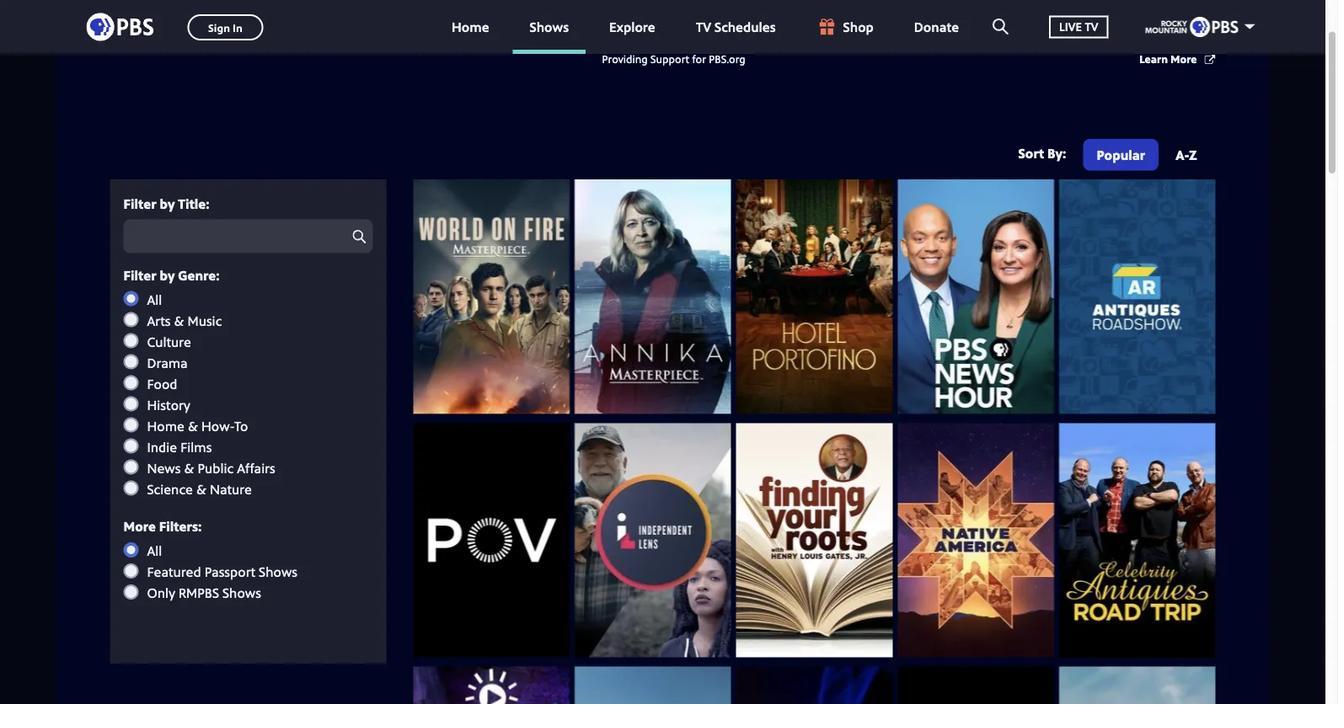 Task type: describe. For each thing, give the bounding box(es) containing it.
learn more
[[1140, 51, 1198, 67]]

culture
[[147, 333, 191, 351]]

nova image
[[737, 668, 893, 705]]

filter for filter by genre: all arts & music culture drama food history home & how-to indie films news & public affairs science & nature
[[124, 267, 157, 285]]

nature
[[210, 481, 252, 499]]

passport
[[205, 564, 256, 582]]

native america image
[[898, 424, 1055, 659]]

filter for filter by title:
[[124, 195, 157, 213]]

celebrity antiques road trip image
[[1060, 424, 1216, 659]]

the caverns sessions image
[[414, 668, 570, 705]]

home inside filter by genre: all arts & music culture drama food history home & how-to indie films news & public affairs science & nature
[[147, 417, 185, 436]]

food
[[147, 375, 177, 393]]

pbs.org
[[709, 51, 746, 67]]

more filters: all featured passport shows only rmpbs shows
[[124, 518, 298, 603]]

sort by: element
[[1080, 140, 1211, 175]]

pov image
[[414, 424, 570, 659]]

live tv
[[1060, 19, 1099, 35]]

providing support for pbs.org
[[602, 51, 746, 67]]

1 horizontal spatial home
[[452, 18, 489, 36]]

2 vertical spatial shows
[[223, 585, 261, 603]]

public
[[198, 460, 234, 478]]

schedules
[[715, 18, 776, 36]]

filter by genre: element
[[124, 291, 373, 499]]

title:
[[178, 195, 210, 213]]

all inside filter by genre: all arts & music culture drama food history home & how-to indie films news & public affairs science & nature
[[147, 291, 162, 309]]

& right the arts
[[174, 312, 184, 330]]

pbs newshour image
[[898, 180, 1055, 415]]

indie
[[147, 439, 177, 457]]

learn more link
[[1140, 51, 1216, 68]]

& down 'public'
[[196, 481, 207, 499]]

filters:
[[159, 518, 202, 536]]

rmpbs
[[179, 585, 219, 603]]

by:
[[1048, 145, 1067, 163]]

affairs
[[237, 460, 276, 478]]

learn
[[1140, 51, 1169, 67]]

more inside "more filters: all featured passport shows only rmpbs shows"
[[124, 518, 156, 536]]

music
[[188, 312, 222, 330]]

more inside 'link'
[[1171, 51, 1198, 67]]

z
[[1190, 146, 1198, 164]]

all inside "more filters: all featured passport shows only rmpbs shows"
[[147, 543, 162, 561]]

Filter by Title: text field
[[124, 220, 373, 254]]

advertisement region
[[602, 0, 1216, 43]]

shop link
[[800, 0, 891, 54]]

featured
[[147, 564, 201, 582]]

genre:
[[178, 267, 220, 285]]

donate link
[[898, 0, 976, 54]]

0 horizontal spatial tv
[[696, 18, 712, 36]]

donate
[[915, 18, 960, 36]]

tv schedules
[[696, 18, 776, 36]]

drama
[[147, 354, 188, 372]]

a-
[[1176, 146, 1190, 164]]

& up the films at bottom left
[[188, 417, 198, 436]]

more filters: element
[[124, 543, 373, 603]]



Task type: locate. For each thing, give the bounding box(es) containing it.
search image
[[993, 19, 1009, 35]]

filter
[[124, 195, 157, 213], [124, 267, 157, 285]]

more left filters:
[[124, 518, 156, 536]]

science
[[147, 481, 193, 499]]

filter up the arts
[[124, 267, 157, 285]]

all
[[147, 291, 162, 309], [147, 543, 162, 561]]

how-
[[201, 417, 234, 436]]

by
[[160, 195, 175, 213], [160, 267, 175, 285]]

only
[[147, 585, 175, 603]]

live
[[1060, 19, 1083, 35]]

0 vertical spatial home
[[452, 18, 489, 36]]

all up featured
[[147, 543, 162, 561]]

live tv link
[[1033, 0, 1126, 54]]

1 vertical spatial by
[[160, 267, 175, 285]]

by for genre:
[[160, 267, 175, 285]]

&
[[174, 312, 184, 330], [188, 417, 198, 436], [184, 460, 194, 478], [196, 481, 207, 499]]

annika image
[[575, 180, 732, 415]]

arts
[[147, 312, 171, 330]]

explore
[[610, 18, 656, 36]]

filter by title:
[[124, 195, 210, 213]]

news
[[147, 460, 181, 478]]

tv up for
[[696, 18, 712, 36]]

tv right live
[[1085, 19, 1099, 35]]

antiques roadshow image
[[1060, 180, 1216, 415]]

0 vertical spatial by
[[160, 195, 175, 213]]

1 vertical spatial shows
[[259, 564, 298, 582]]

1 vertical spatial filter
[[124, 267, 157, 285]]

home link
[[435, 0, 506, 54]]

home down history
[[147, 417, 185, 436]]

by inside filter by genre: all arts & music culture drama food history home & how-to indie films news & public affairs science & nature
[[160, 267, 175, 285]]

0 vertical spatial all
[[147, 291, 162, 309]]

tv schedules link
[[679, 0, 793, 54]]

0 vertical spatial filter
[[124, 195, 157, 213]]

1 horizontal spatial tv
[[1085, 19, 1099, 35]]

shows right home link
[[530, 18, 569, 36]]

support
[[651, 51, 690, 67]]

0 vertical spatial shows
[[530, 18, 569, 36]]

a-z
[[1176, 146, 1198, 164]]

nature image
[[575, 668, 732, 705]]

hotel portofino image
[[737, 180, 893, 415]]

filter left title: at the left top of the page
[[124, 195, 157, 213]]

1 vertical spatial more
[[124, 518, 156, 536]]

1 horizontal spatial more
[[1171, 51, 1198, 67]]

more right learn
[[1171, 51, 1198, 67]]

tv
[[696, 18, 712, 36], [1085, 19, 1099, 35]]

1 all from the top
[[147, 291, 162, 309]]

shows right the passport
[[259, 564, 298, 582]]

for
[[692, 51, 707, 67]]

sort
[[1019, 145, 1045, 163]]

home
[[452, 18, 489, 36], [147, 417, 185, 436]]

secrets of the dead image
[[898, 668, 1055, 705]]

2 filter from the top
[[124, 267, 157, 285]]

1 vertical spatial home
[[147, 417, 185, 436]]

filter by genre: all arts & music culture drama food history home & how-to indie films news & public affairs science & nature
[[124, 267, 276, 499]]

2 all from the top
[[147, 543, 162, 561]]

0 horizontal spatial home
[[147, 417, 185, 436]]

explore link
[[593, 0, 673, 54]]

shop
[[844, 18, 874, 36]]

history
[[147, 396, 190, 415]]

shows link
[[513, 0, 586, 54]]

home left shows link
[[452, 18, 489, 36]]

1 by from the top
[[160, 195, 175, 213]]

1 filter from the top
[[124, 195, 157, 213]]

by left title: at the left top of the page
[[160, 195, 175, 213]]

0 vertical spatial more
[[1171, 51, 1198, 67]]

little bird image
[[1060, 668, 1216, 705]]

by left genre:
[[160, 267, 175, 285]]

finding your roots image
[[737, 424, 893, 659]]

filter inside filter by genre: all arts & music culture drama food history home & how-to indie films news & public affairs science & nature
[[124, 267, 157, 285]]

shows
[[530, 18, 569, 36], [259, 564, 298, 582], [223, 585, 261, 603]]

more
[[1171, 51, 1198, 67], [124, 518, 156, 536]]

rmpbs image
[[1146, 17, 1239, 37]]

by for title:
[[160, 195, 175, 213]]

all up the arts
[[147, 291, 162, 309]]

popular
[[1097, 146, 1146, 164]]

shows down the passport
[[223, 585, 261, 603]]

1 vertical spatial all
[[147, 543, 162, 561]]

& down the films at bottom left
[[184, 460, 194, 478]]

films
[[181, 439, 212, 457]]

providing
[[602, 51, 648, 67]]

independent lens image
[[575, 424, 732, 659]]

pbs image
[[86, 8, 154, 46]]

sort by:
[[1019, 145, 1067, 163]]

to
[[234, 417, 248, 436]]

0 horizontal spatial more
[[124, 518, 156, 536]]

2 by from the top
[[160, 267, 175, 285]]

world on fire image
[[414, 180, 570, 415]]



Task type: vqa. For each thing, say whether or not it's contained in the screenshot.
DVDS
no



